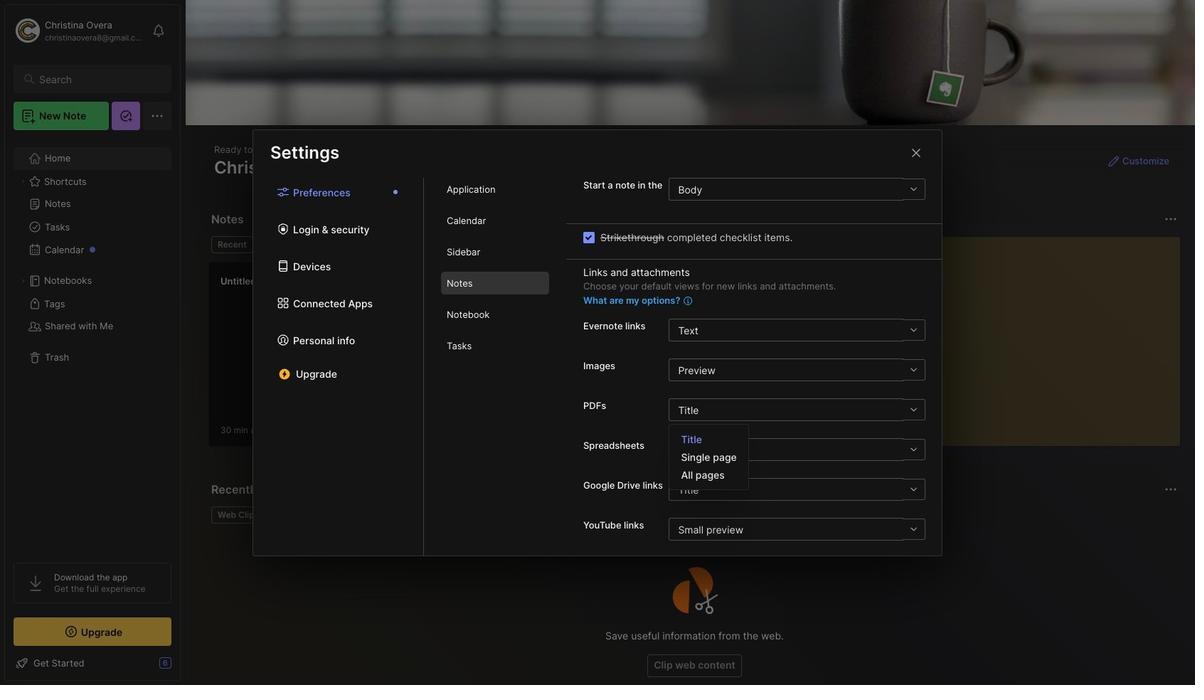 Task type: vqa. For each thing, say whether or not it's contained in the screenshot.
Main element
yes



Task type: describe. For each thing, give the bounding box(es) containing it.
expand notebooks image
[[18, 277, 27, 285]]

main element
[[0, 0, 185, 685]]

Select37 checkbox
[[583, 232, 595, 243]]

tree inside main element
[[5, 139, 180, 550]]

none search field inside main element
[[39, 70, 159, 88]]

close image
[[908, 144, 925, 161]]

dropdown list menu
[[670, 430, 748, 484]]

Choose default view option for Google Drive links field
[[669, 478, 925, 501]]

Start writing… text field
[[880, 237, 1180, 435]]

Choose default view option for Spreadsheets field
[[669, 438, 925, 461]]



Task type: locate. For each thing, give the bounding box(es) containing it.
Choose default view option for Images field
[[669, 359, 925, 381]]

tree
[[5, 139, 180, 550]]

Start a new note in the body or title. field
[[669, 178, 926, 201]]

Choose default view option for PDFs field
[[669, 398, 925, 421]]

row group
[[208, 262, 721, 455]]

tab list
[[253, 178, 424, 555], [424, 178, 566, 555], [211, 236, 846, 253]]

Choose default view option for YouTube links field
[[669, 518, 925, 541]]

tab
[[441, 178, 549, 201], [441, 209, 549, 232], [211, 236, 253, 253], [259, 236, 316, 253], [441, 240, 549, 263], [441, 272, 549, 295], [441, 303, 549, 326], [441, 334, 549, 357], [211, 507, 266, 524]]

None search field
[[39, 70, 159, 88]]

Choose default view option for Evernote links field
[[669, 319, 925, 342]]

Search text field
[[39, 73, 159, 86]]



